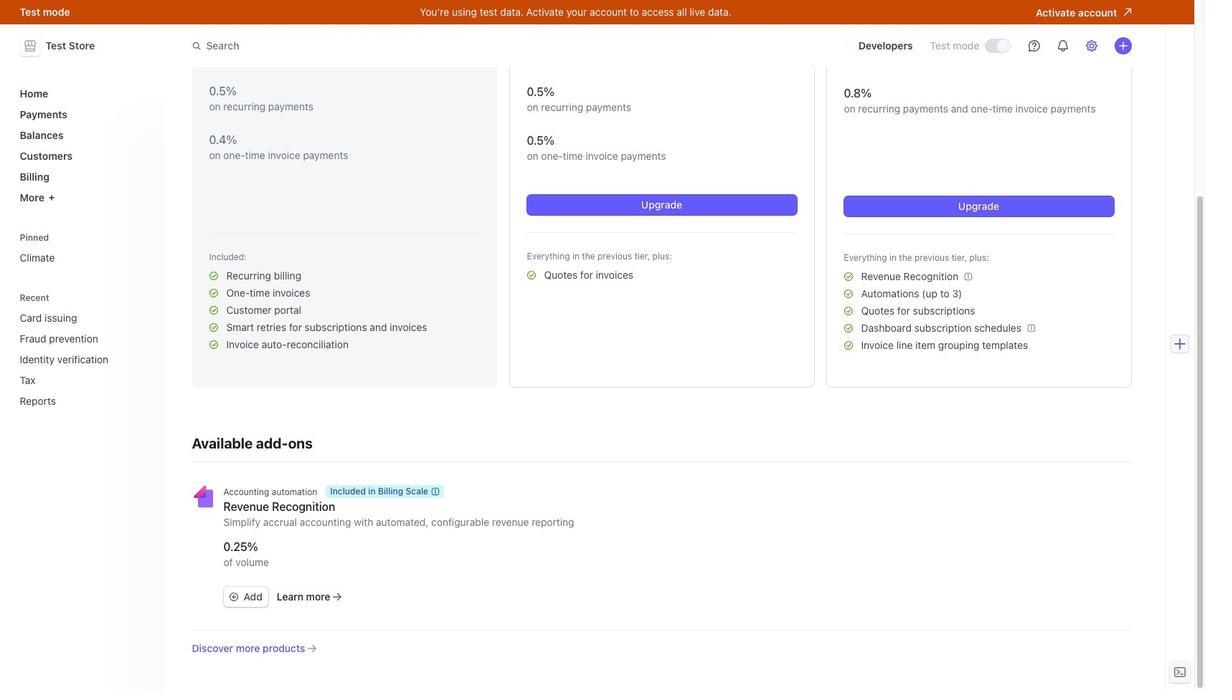 Task type: locate. For each thing, give the bounding box(es) containing it.
1 recent element from the top
[[14, 293, 155, 413]]

core navigation links element
[[14, 82, 155, 210]]

Search text field
[[183, 33, 588, 59]]

recent element
[[14, 293, 155, 413], [14, 306, 155, 413]]

svg image
[[229, 593, 238, 602]]

Test mode checkbox
[[985, 40, 1010, 52]]

None search field
[[183, 33, 588, 59]]



Task type: describe. For each thing, give the bounding box(es) containing it.
notifications image
[[1057, 40, 1069, 52]]

settings image
[[1086, 40, 1097, 52]]

2 recent element from the top
[[14, 306, 155, 413]]

help image
[[1029, 40, 1040, 52]]

pinned element
[[14, 232, 155, 270]]



Task type: vqa. For each thing, say whether or not it's contained in the screenshot.
Table within the "No code Embed a pricing table on your website"
no



